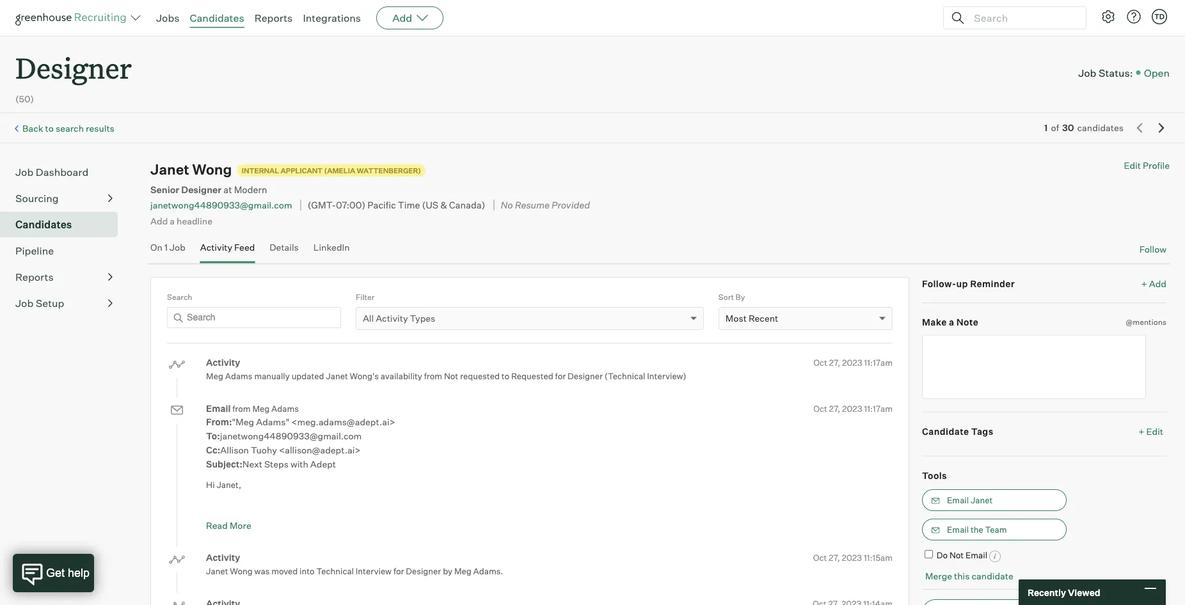 Task type: vqa. For each thing, say whether or not it's contained in the screenshot.
"Add a candidate tag" icon
no



Task type: locate. For each thing, give the bounding box(es) containing it.
adams up adams"
[[271, 404, 299, 414]]

adams left manually
[[225, 371, 253, 382]]

1 vertical spatial oct
[[814, 404, 828, 414]]

2 vertical spatial meg
[[454, 567, 472, 577]]

1 vertical spatial was
[[254, 567, 270, 577]]

let
[[493, 522, 503, 533]]

for right applying
[[285, 508, 296, 519]]

not left requested
[[444, 371, 458, 382]]

availability right wong's
[[381, 371, 422, 382]]

background
[[487, 508, 534, 519]]

1 vertical spatial adams
[[271, 404, 299, 414]]

availability down the impressed!
[[581, 522, 623, 533]]

time
[[398, 199, 420, 211]]

janet left wong's
[[326, 371, 348, 382]]

applying
[[250, 508, 283, 519]]

no resume provided
[[501, 199, 590, 211]]

0 vertical spatial was
[[552, 508, 567, 519]]

a
[[170, 215, 175, 227], [949, 317, 955, 328], [433, 508, 438, 519], [717, 508, 722, 519], [696, 522, 701, 533]]

janetwong44890933@gmail.com inside from: "meg adams" <meg.adams@adept.ai> to: janetwong44890933@gmail.com cc: allison tuohy <allison@adept.ai> subject: next steps with adept
[[220, 431, 362, 442]]

0 horizontal spatial and
[[535, 508, 550, 519]]

sourcing
[[15, 192, 59, 205]]

email up from:
[[206, 403, 231, 415]]

janet up senior
[[150, 161, 189, 178]]

meg right the by
[[454, 567, 472, 577]]

0 vertical spatial your
[[467, 508, 485, 519]]

"meg
[[232, 417, 254, 428]]

not
[[444, 371, 458, 382], [950, 551, 964, 561]]

reports link
[[255, 12, 293, 24], [15, 270, 113, 285]]

1 horizontal spatial reports link
[[255, 12, 293, 24]]

your right what
[[562, 522, 579, 533]]

2 oct 27, 2023 11:17am from the top
[[814, 404, 893, 414]]

1 vertical spatial +
[[1139, 426, 1145, 437]]

a left bit
[[717, 508, 722, 519]]

job left setup
[[15, 297, 33, 310]]

1 horizontal spatial was
[[552, 508, 567, 519]]

1 vertical spatial oct 27, 2023 11:17am
[[814, 404, 893, 414]]

0 horizontal spatial candidates link
[[15, 217, 113, 233]]

0 horizontal spatial more
[[206, 522, 226, 533]]

add for add
[[393, 12, 412, 24]]

1 horizontal spatial 1
[[1045, 122, 1048, 134]]

for
[[555, 371, 566, 382], [237, 508, 248, 519], [285, 508, 296, 519], [684, 522, 694, 533], [394, 567, 404, 577]]

look left like
[[650, 522, 666, 533]]

manually
[[254, 371, 290, 382]]

was up what
[[552, 508, 567, 519]]

reports link down pipeline link on the top of page
[[15, 270, 113, 285]]

1 right on
[[165, 242, 168, 253]]

1 horizontal spatial look
[[650, 522, 666, 533]]

1 horizontal spatial and
[[815, 508, 830, 519]]

adept.
[[382, 508, 408, 519]]

0 horizontal spatial from
[[233, 404, 251, 414]]

jobs link
[[156, 12, 180, 24]]

test
[[312, 508, 334, 519]]

candidates link right 'jobs' at the left of the page
[[190, 12, 244, 24]]

email up email the team
[[947, 496, 969, 506]]

job for job status:
[[1079, 66, 1097, 79]]

0 horizontal spatial at
[[224, 184, 232, 195]]

this
[[955, 571, 970, 582]]

janetwong44890933@gmail.com down adams"
[[220, 431, 362, 442]]

1 vertical spatial availability
[[581, 522, 623, 533]]

reminder
[[971, 278, 1015, 289]]

1 vertical spatial about
[[275, 522, 298, 533]]

here
[[353, 508, 370, 519]]

0 horizontal spatial not
[[444, 371, 458, 382]]

1 horizontal spatial your
[[562, 522, 579, 533]]

<meg.adams@adept.ai>
[[291, 417, 396, 428]]

wong left moved
[[230, 567, 253, 577]]

thanks
[[206, 508, 235, 519]]

job for job dashboard
[[15, 166, 33, 179]]

add for add a headline
[[150, 215, 168, 227]]

2 vertical spatial oct
[[813, 553, 827, 563]]

job dashboard
[[15, 166, 89, 179]]

+ for + edit
[[1139, 426, 1145, 437]]

1 vertical spatial candidates link
[[15, 217, 113, 233]]

0 vertical spatial wong
[[192, 161, 232, 178]]

edit profile link
[[1124, 160, 1170, 171]]

know
[[519, 522, 539, 533]]

like
[[668, 522, 682, 533]]

was
[[552, 508, 567, 519], [254, 567, 270, 577]]

1 vertical spatial edit
[[1147, 426, 1164, 437]]

2 vertical spatial 2023
[[842, 553, 862, 563]]

1 horizontal spatial not
[[950, 551, 964, 561]]

activity feed link
[[200, 242, 255, 261]]

1 vertical spatial meg
[[253, 404, 270, 414]]

0 vertical spatial more
[[736, 508, 756, 519]]

recently
[[1028, 587, 1067, 598]]

learn
[[696, 508, 716, 519]]

reports link left integrations link
[[255, 12, 293, 24]]

candidate
[[923, 426, 970, 437]]

0 vertical spatial adept
[[310, 459, 336, 470]]

make a note
[[923, 317, 979, 328]]

email inside button
[[947, 525, 969, 535]]

janet up email the team
[[971, 496, 993, 506]]

0 vertical spatial oct 27, 2023 11:17am
[[814, 358, 893, 368]]

integrations link
[[303, 12, 361, 24]]

wong for janet wong was moved into technical interview for designer by meg adams.
[[230, 567, 253, 577]]

and
[[535, 508, 550, 519], [815, 508, 830, 519]]

candidates down the 'sourcing'
[[15, 218, 72, 231]]

1 vertical spatial add
[[150, 215, 168, 227]]

td button
[[1152, 9, 1168, 24]]

job left status:
[[1079, 66, 1097, 79]]

1 vertical spatial wong
[[230, 567, 253, 577]]

1 vertical spatial 11:17am
[[865, 404, 893, 414]]

Search text field
[[971, 9, 1075, 27]]

about down applying
[[275, 522, 298, 533]]

1 vertical spatial janetwong44890933@gmail.com
[[220, 431, 362, 442]]

designer link
[[15, 36, 132, 89]]

@mentions link
[[1126, 316, 1167, 329]]

0 vertical spatial reports link
[[255, 12, 293, 24]]

janet down read
[[206, 567, 228, 577]]

meg adams manually updated janet wong's availability from not requested to requested for designer (technical interview)
[[206, 371, 687, 382]]

next
[[242, 459, 262, 470]]

td
[[1155, 12, 1165, 21]]

wong up senior designer at modern
[[192, 161, 232, 178]]

on 1 job
[[150, 242, 186, 253]]

at up "when"
[[372, 508, 380, 519]]

(50)
[[15, 94, 34, 105]]

<allison@adept.ai>
[[279, 445, 361, 456]]

from inside email from meg adams
[[233, 404, 251, 414]]

1 vertical spatial 1
[[165, 242, 168, 253]]

0 horizontal spatial 1
[[165, 242, 168, 253]]

0 vertical spatial about
[[758, 508, 780, 519]]

meg up from:
[[206, 371, 223, 382]]

2023 for janet wong was moved into technical interview for designer by meg adams.
[[842, 553, 862, 563]]

at up chance,
[[458, 508, 466, 519]]

do not email
[[937, 551, 988, 561]]

at up janetwong44890933@gmail.com link
[[224, 184, 232, 195]]

wong's
[[350, 371, 379, 382]]

janetwong44890933@gmail.com link
[[150, 200, 292, 211]]

from up "meg in the bottom of the page
[[233, 404, 251, 414]]

and left share at right bottom
[[815, 508, 830, 519]]

technical
[[317, 567, 354, 577]]

job inside "link"
[[15, 166, 33, 179]]

janetwong44890933@gmail.com down senior designer at modern
[[150, 200, 292, 211]]

0 horizontal spatial reports
[[15, 271, 54, 284]]

follow-
[[923, 278, 957, 289]]

1 horizontal spatial about
[[758, 508, 780, 519]]

0 vertical spatial 27,
[[829, 358, 841, 368]]

reports down pipeline in the left of the page
[[15, 271, 54, 284]]

canada)
[[449, 199, 485, 211]]

reports left integrations link
[[255, 12, 293, 24]]

1 horizontal spatial more
[[736, 508, 756, 519]]

wong
[[192, 161, 232, 178], [230, 567, 253, 577]]

0 vertical spatial 2023
[[843, 358, 863, 368]]

on
[[150, 242, 163, 253]]

0 vertical spatial 11:17am
[[865, 358, 893, 368]]

about up "call."
[[758, 508, 780, 519]]

0 horizontal spatial availability
[[381, 371, 422, 382]]

not right do
[[950, 551, 964, 561]]

0 vertical spatial meg
[[206, 371, 223, 382]]

1 vertical spatial candidates
[[15, 218, 72, 231]]

oct 27, 2023 11:17am
[[814, 358, 893, 368], [814, 404, 893, 414]]

email for email janet
[[947, 496, 969, 506]]

senior
[[150, 184, 179, 195]]

add
[[393, 12, 412, 24], [150, 215, 168, 227], [1150, 278, 1167, 289]]

merge this candidate link
[[926, 571, 1014, 582]]

back to search results link
[[22, 123, 114, 134]]

i
[[410, 508, 412, 519]]

you
[[388, 522, 402, 533]]

allison
[[220, 445, 249, 456]]

30
[[1063, 122, 1075, 134]]

1 horizontal spatial reports
[[255, 12, 293, 24]]

email up "do not email" in the bottom right of the page
[[947, 525, 969, 535]]

1 vertical spatial from
[[233, 404, 251, 414]]

on 1 job link
[[150, 242, 186, 261]]

2 vertical spatial 27,
[[829, 553, 840, 563]]

1 of 30 candidates
[[1045, 122, 1124, 134]]

your up please at the left
[[467, 508, 485, 519]]

0 vertical spatial reports
[[255, 12, 293, 24]]

and up what
[[535, 508, 550, 519]]

all activity types
[[363, 313, 436, 324]]

a left headline
[[170, 215, 175, 227]]

1 horizontal spatial meg
[[253, 404, 270, 414]]

wong for janet wong
[[192, 161, 232, 178]]

1 vertical spatial adept
[[314, 522, 338, 533]]

job
[[1079, 66, 1097, 79], [15, 166, 33, 179], [170, 242, 186, 253], [15, 297, 33, 310]]

add inside popup button
[[393, 12, 412, 24]]

adept inside thanks for applying for the test role here at adept. i took a look at your background and was impressed! i'd love to connect to learn a bit more about yourself and share some more information about the adept team. when you get the chance, please let me know what your availability would look like for a quick phone call.
[[314, 522, 338, 533]]

0 vertical spatial availability
[[381, 371, 422, 382]]

for up more
[[237, 508, 248, 519]]

27, for janet wong was moved into technical interview for designer by meg adams.
[[829, 553, 840, 563]]

0 vertical spatial candidates link
[[190, 12, 244, 24]]

+ for + add
[[1142, 278, 1148, 289]]

2023
[[843, 358, 863, 368], [843, 404, 863, 414], [842, 553, 862, 563]]

job up the 'sourcing'
[[15, 166, 33, 179]]

1 vertical spatial reports link
[[15, 270, 113, 285]]

details link
[[270, 242, 299, 261]]

more
[[736, 508, 756, 519], [206, 522, 226, 533]]

resume
[[515, 199, 550, 211]]

the left team
[[971, 525, 984, 535]]

0 vertical spatial from
[[424, 371, 442, 382]]

a left 'quick'
[[696, 522, 701, 533]]

2 27, from the top
[[829, 404, 841, 414]]

dashboard
[[36, 166, 89, 179]]

candidates
[[190, 12, 244, 24], [15, 218, 72, 231]]

activity up email from meg adams
[[206, 357, 240, 368]]

the inside email the team button
[[971, 525, 984, 535]]

1 27, from the top
[[829, 358, 841, 368]]

more up 'phone'
[[736, 508, 756, 519]]

janetwong44890933@gmail.com
[[150, 200, 292, 211], [220, 431, 362, 442]]

1 vertical spatial look
[[650, 522, 666, 533]]

the
[[298, 508, 310, 519], [299, 522, 312, 533], [419, 522, 431, 533], [971, 525, 984, 535]]

more down thanks
[[206, 522, 226, 533]]

by
[[736, 292, 745, 302]]

td button
[[1150, 6, 1170, 27]]

1 vertical spatial your
[[562, 522, 579, 533]]

1 horizontal spatial availability
[[581, 522, 623, 533]]

0 horizontal spatial edit
[[1124, 160, 1141, 171]]

1 horizontal spatial candidates link
[[190, 12, 244, 24]]

from left requested
[[424, 371, 442, 382]]

1 left of
[[1045, 122, 1048, 134]]

0 horizontal spatial look
[[440, 508, 456, 519]]

look
[[440, 508, 456, 519], [650, 522, 666, 533]]

adept down test
[[314, 522, 338, 533]]

None text field
[[923, 335, 1147, 399]]

look up chance,
[[440, 508, 456, 519]]

candidates link up pipeline link on the top of page
[[15, 217, 113, 233]]

adept inside from: "meg adams" <meg.adams@adept.ai> to: janetwong44890933@gmail.com cc: allison tuohy <allison@adept.ai> subject: next steps with adept
[[310, 459, 336, 470]]

1 vertical spatial reports
[[15, 271, 54, 284]]

2 horizontal spatial add
[[1150, 278, 1167, 289]]

most
[[726, 313, 747, 324]]

3 27, from the top
[[829, 553, 840, 563]]

was left moved
[[254, 567, 270, 577]]

0 horizontal spatial adams
[[225, 371, 253, 382]]

2 horizontal spatial meg
[[454, 567, 472, 577]]

1 horizontal spatial candidates
[[190, 12, 244, 24]]

0 horizontal spatial about
[[275, 522, 298, 533]]

1 horizontal spatial adams
[[271, 404, 299, 414]]

interview
[[356, 567, 392, 577]]

for right requested
[[555, 371, 566, 382]]

1 horizontal spatial add
[[393, 12, 412, 24]]

0 vertical spatial +
[[1142, 278, 1148, 289]]

meg up adams"
[[253, 404, 270, 414]]

0 horizontal spatial your
[[467, 508, 485, 519]]

candidates right 'jobs' at the left of the page
[[190, 12, 244, 24]]

1 vertical spatial 27,
[[829, 404, 841, 414]]

0 vertical spatial oct
[[814, 358, 828, 368]]

Do Not Email checkbox
[[925, 551, 933, 559]]

+ edit link
[[1136, 423, 1167, 441]]

0 horizontal spatial meg
[[206, 371, 223, 382]]

0 vertical spatial 1
[[1045, 122, 1048, 134]]

would
[[625, 522, 648, 533]]

back to search results
[[22, 123, 114, 134]]

availability inside thanks for applying for the test role here at adept. i took a look at your background and was impressed! i'd love to connect to learn a bit more about yourself and share some more information about the adept team. when you get the chance, please let me know what your availability would look like for a quick phone call.
[[581, 522, 623, 533]]

0 vertical spatial add
[[393, 12, 412, 24]]

requested
[[511, 371, 554, 382]]

email inside 'button'
[[947, 496, 969, 506]]

adept down <allison@adept.ai>
[[310, 459, 336, 470]]

0 vertical spatial not
[[444, 371, 458, 382]]

linkedin
[[314, 242, 350, 253]]

when
[[364, 522, 386, 533]]

0 vertical spatial look
[[440, 508, 456, 519]]

1 vertical spatial not
[[950, 551, 964, 561]]

0 horizontal spatial reports link
[[15, 270, 113, 285]]

0 horizontal spatial add
[[150, 215, 168, 227]]

provided
[[552, 199, 590, 211]]

team
[[986, 525, 1007, 535]]

up
[[957, 278, 969, 289]]

bit
[[724, 508, 734, 519]]



Task type: describe. For each thing, give the bounding box(es) containing it.
most recent option
[[726, 313, 779, 324]]

with
[[291, 459, 308, 470]]

make
[[923, 317, 947, 328]]

phone
[[726, 522, 750, 533]]

oct for meg adams manually updated janet wong's availability from not requested to requested for designer (technical interview)
[[814, 358, 828, 368]]

2 11:17am from the top
[[865, 404, 893, 414]]

to right requested
[[502, 371, 510, 382]]

job status:
[[1079, 66, 1134, 79]]

team.
[[339, 522, 362, 533]]

1 and from the left
[[535, 508, 550, 519]]

job for job setup
[[15, 297, 33, 310]]

the down took
[[419, 522, 431, 533]]

email up merge this candidate link
[[966, 551, 988, 561]]

2 and from the left
[[815, 508, 830, 519]]

2 horizontal spatial at
[[458, 508, 466, 519]]

oct 27, 2023 11:15am
[[813, 553, 893, 563]]

@mentions
[[1126, 318, 1167, 327]]

candidate
[[972, 571, 1014, 582]]

adams.
[[473, 567, 503, 577]]

1 oct 27, 2023 11:17am from the top
[[814, 358, 893, 368]]

viewed
[[1068, 587, 1101, 598]]

a left note
[[949, 317, 955, 328]]

steps
[[264, 459, 289, 470]]

took
[[414, 508, 431, 519]]

activity right all
[[376, 313, 408, 324]]

read more link
[[206, 521, 251, 532]]

1 vertical spatial more
[[206, 522, 226, 533]]

0 vertical spatial adams
[[225, 371, 253, 382]]

to right love
[[643, 508, 651, 519]]

to:
[[206, 431, 220, 442]]

edit profile
[[1124, 160, 1170, 171]]

meg inside email from meg adams
[[253, 404, 270, 414]]

follow link
[[1140, 243, 1167, 256]]

0 horizontal spatial candidates
[[15, 218, 72, 231]]

configure image
[[1101, 9, 1116, 24]]

designer down greenhouse recruiting image
[[15, 49, 132, 86]]

greenhouse recruiting image
[[15, 10, 131, 26]]

recently viewed
[[1028, 587, 1101, 598]]

&
[[441, 199, 447, 211]]

search
[[56, 123, 84, 134]]

from: "meg adams" <meg.adams@adept.ai> to: janetwong44890933@gmail.com cc: allison tuohy <allison@adept.ai> subject: next steps with adept
[[206, 417, 396, 470]]

share
[[832, 508, 853, 519]]

designer left the by
[[406, 567, 441, 577]]

yourself
[[782, 508, 813, 519]]

status:
[[1099, 66, 1134, 79]]

was inside thanks for applying for the test role here at adept. i took a look at your background and was impressed! i'd love to connect to learn a bit more about yourself and share some more information about the adept team. when you get the chance, please let me know what your availability would look like for a quick phone call.
[[552, 508, 567, 519]]

1 11:17am from the top
[[865, 358, 893, 368]]

thanks for applying for the test role here at adept. i took a look at your background and was impressed! i'd love to connect to learn a bit more about yourself and share some more information about the adept team. when you get the chance, please let me know what your availability would look like for a quick phone call.
[[206, 508, 876, 533]]

adams"
[[256, 417, 290, 428]]

+ add link
[[1142, 278, 1167, 290]]

merge this candidate
[[926, 571, 1014, 582]]

more
[[230, 521, 251, 532]]

0 vertical spatial janetwong44890933@gmail.com
[[150, 200, 292, 211]]

please
[[466, 522, 491, 533]]

1 horizontal spatial at
[[372, 508, 380, 519]]

profile
[[1143, 160, 1170, 171]]

adams inside email from meg adams
[[271, 404, 299, 414]]

types
[[410, 313, 436, 324]]

love
[[626, 508, 641, 519]]

email the team
[[947, 525, 1007, 535]]

into
[[300, 567, 315, 577]]

email for email from meg adams
[[206, 403, 231, 415]]

setup
[[36, 297, 64, 310]]

internal
[[242, 166, 279, 175]]

27, for meg adams manually updated janet wong's availability from not requested to requested for designer (technical interview)
[[829, 358, 841, 368]]

do
[[937, 551, 948, 561]]

activity feed
[[200, 242, 255, 253]]

(gmt-
[[308, 199, 336, 211]]

some
[[855, 508, 876, 519]]

oct for janet wong was moved into technical interview for designer by meg adams.
[[813, 553, 827, 563]]

07:00)
[[336, 199, 366, 211]]

activity down read more "link"
[[206, 553, 240, 564]]

1 horizontal spatial from
[[424, 371, 442, 382]]

i'd
[[614, 508, 624, 519]]

Search text field
[[167, 307, 341, 328]]

0 vertical spatial candidates
[[190, 12, 244, 24]]

0 vertical spatial edit
[[1124, 160, 1141, 171]]

email the team button
[[923, 519, 1067, 541]]

+ add
[[1142, 278, 1167, 289]]

for right like
[[684, 522, 694, 533]]

hi
[[206, 480, 215, 490]]

back
[[22, 123, 43, 134]]

cc:
[[206, 445, 220, 456]]

email janet button
[[923, 490, 1067, 512]]

activity left feed
[[200, 242, 232, 253]]

to right back
[[45, 123, 54, 134]]

read more
[[206, 521, 251, 532]]

requested
[[460, 371, 500, 382]]

the left test
[[298, 508, 310, 519]]

tuohy
[[251, 445, 277, 456]]

1 vertical spatial 2023
[[843, 404, 863, 414]]

follow-up reminder
[[923, 278, 1015, 289]]

designer left (technical
[[568, 371, 603, 382]]

janet inside 'button'
[[971, 496, 993, 506]]

(us
[[422, 199, 439, 211]]

0 horizontal spatial was
[[254, 567, 270, 577]]

designer down janet wong
[[181, 184, 222, 195]]

job setup link
[[15, 296, 113, 311]]

email for email the team
[[947, 525, 969, 535]]

email janet
[[947, 496, 993, 506]]

candidate tags
[[923, 426, 994, 437]]

2023 for meg adams manually updated janet wong's availability from not requested to requested for designer (technical interview)
[[843, 358, 863, 368]]

results
[[86, 123, 114, 134]]

all
[[363, 313, 374, 324]]

moved
[[272, 567, 298, 577]]

internal applicant (amelia wattenberger)
[[242, 166, 421, 175]]

for right interview
[[394, 567, 404, 577]]

janet wong
[[150, 161, 232, 178]]

pipeline
[[15, 245, 54, 257]]

quick
[[702, 522, 724, 533]]

integrations
[[303, 12, 361, 24]]

headline
[[177, 215, 213, 227]]

job right on
[[170, 242, 186, 253]]

from:
[[206, 417, 232, 428]]

1 horizontal spatial edit
[[1147, 426, 1164, 437]]

janet wong was moved into technical interview for designer by meg adams.
[[206, 567, 503, 577]]

2 vertical spatial add
[[1150, 278, 1167, 289]]

feed
[[234, 242, 255, 253]]

jobs
[[156, 12, 180, 24]]

a right took
[[433, 508, 438, 519]]

to left learn
[[686, 508, 694, 519]]

role
[[336, 508, 351, 519]]

11:15am
[[864, 553, 893, 563]]

most recent
[[726, 313, 779, 324]]

interview)
[[647, 371, 687, 382]]

search
[[167, 292, 192, 302]]

hi janet,
[[206, 480, 241, 490]]

the up into
[[299, 522, 312, 533]]



